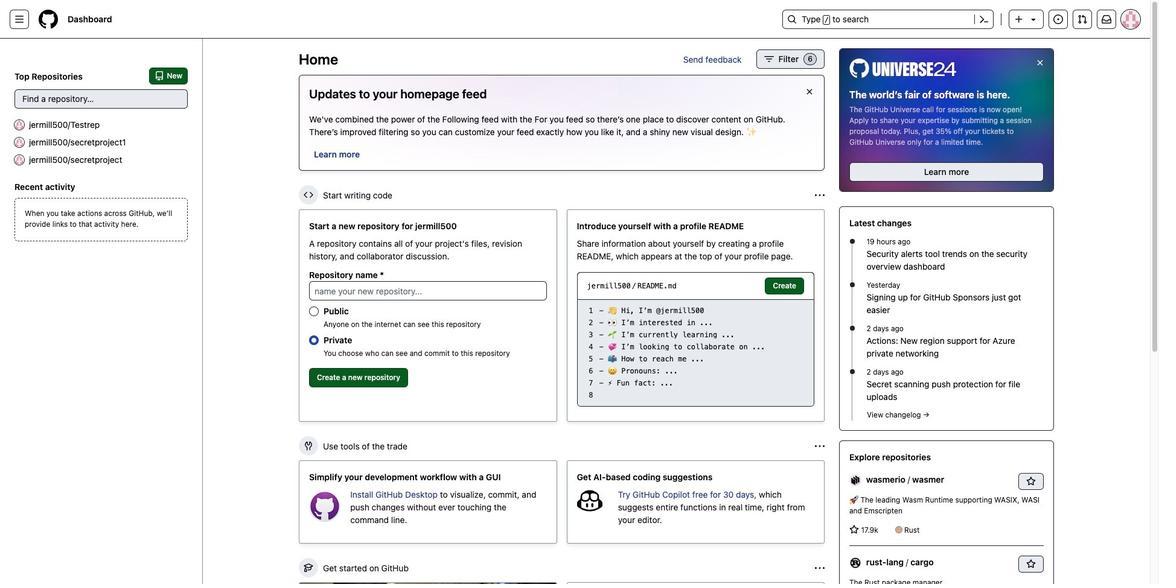Task type: vqa. For each thing, say whether or not it's contained in the screenshot.
the bottommost board
no



Task type: locate. For each thing, give the bounding box(es) containing it.
0 vertical spatial star this repository image
[[1027, 477, 1036, 487]]

dot fill image
[[848, 280, 857, 290]]

None radio
[[309, 336, 319, 345]]

None submit
[[766, 278, 805, 295]]

1 vertical spatial dot fill image
[[848, 323, 857, 333]]

none submit inside introduce yourself with a profile readme element
[[766, 278, 805, 295]]

1 vertical spatial star this repository image
[[1027, 560, 1036, 569]]

git pull request image
[[1078, 14, 1088, 24]]

0 vertical spatial dot fill image
[[848, 237, 857, 246]]

1 vertical spatial why am i seeing this? image
[[815, 442, 825, 451]]

testrep image
[[14, 120, 24, 130]]

2 star this repository image from the top
[[1027, 560, 1036, 569]]

@wasmerio profile image
[[850, 475, 862, 487]]

why am i seeing this? image
[[815, 191, 825, 200], [815, 442, 825, 451], [815, 564, 825, 573]]

dot fill image
[[848, 237, 857, 246], [848, 323, 857, 333], [848, 367, 857, 377]]

0 vertical spatial why am i seeing this? image
[[815, 191, 825, 200]]

none radio inside start a new repository "element"
[[309, 307, 319, 316]]

issue opened image
[[1054, 14, 1064, 24]]

why am i seeing this? image for get ai-based coding suggestions element
[[815, 442, 825, 451]]

3 why am i seeing this? image from the top
[[815, 564, 825, 573]]

None radio
[[309, 307, 319, 316]]

3 dot fill image from the top
[[848, 367, 857, 377]]

triangle down image
[[1029, 14, 1039, 24]]

1 why am i seeing this? image from the top
[[815, 191, 825, 200]]

what is github? image
[[300, 583, 557, 585]]

code image
[[304, 190, 313, 200]]

1 star this repository image from the top
[[1027, 477, 1036, 487]]

@rust-lang profile image
[[850, 557, 862, 569]]

star this repository image for @rust-lang profile icon
[[1027, 560, 1036, 569]]

tools image
[[304, 442, 313, 451]]

star this repository image
[[1027, 477, 1036, 487], [1027, 560, 1036, 569]]

2 vertical spatial why am i seeing this? image
[[815, 564, 825, 573]]

what is github? element
[[299, 583, 557, 585]]

why am i seeing this? image for try the github flow element
[[815, 564, 825, 573]]

2 vertical spatial dot fill image
[[848, 367, 857, 377]]

Find a repository… text field
[[14, 89, 188, 109]]

get ai-based coding suggestions element
[[567, 461, 825, 544]]

name your new repository... text field
[[309, 281, 547, 301]]

mortar board image
[[304, 564, 313, 573]]

explore repositories navigation
[[840, 441, 1055, 585]]

2 why am i seeing this? image from the top
[[815, 442, 825, 451]]



Task type: describe. For each thing, give the bounding box(es) containing it.
secretproject image
[[14, 155, 24, 165]]

none radio inside start a new repository "element"
[[309, 336, 319, 345]]

filter image
[[764, 54, 774, 64]]

x image
[[805, 87, 815, 97]]

homepage image
[[39, 10, 58, 29]]

notifications image
[[1102, 14, 1112, 24]]

introduce yourself with a profile readme element
[[567, 210, 825, 422]]

universe24 image
[[850, 59, 958, 78]]

try the github flow element
[[567, 583, 825, 585]]

Top Repositories search field
[[14, 89, 188, 109]]

1 dot fill image from the top
[[848, 237, 857, 246]]

start a new repository element
[[299, 210, 557, 422]]

secretproject1 image
[[14, 137, 24, 147]]

simplify your development workflow with a gui element
[[299, 461, 557, 544]]

star image
[[850, 525, 859, 535]]

why am i seeing this? image for introduce yourself with a profile readme element
[[815, 191, 825, 200]]

explore element
[[840, 48, 1055, 585]]

star this repository image for the @wasmerio profile image at the right of page
[[1027, 477, 1036, 487]]

close image
[[1036, 58, 1046, 68]]

github desktop image
[[309, 491, 341, 523]]

2 dot fill image from the top
[[848, 323, 857, 333]]

command palette image
[[980, 14, 989, 24]]



